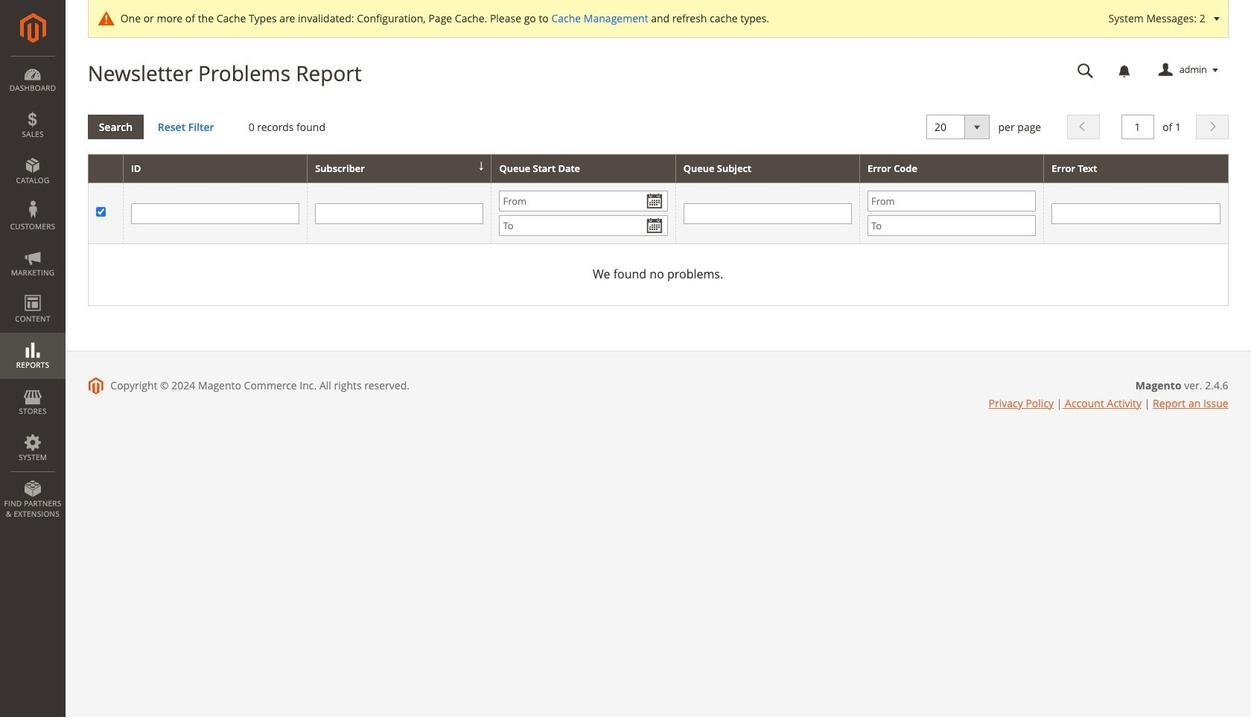 Task type: locate. For each thing, give the bounding box(es) containing it.
None text field
[[684, 203, 852, 224], [1052, 203, 1221, 224], [684, 203, 852, 224], [1052, 203, 1221, 224]]

menu bar
[[0, 56, 66, 527]]

None checkbox
[[96, 207, 106, 217]]

magento admin panel image
[[20, 13, 46, 43]]

None text field
[[1068, 57, 1105, 83], [1122, 114, 1155, 139], [131, 203, 300, 224], [315, 203, 484, 224], [1068, 57, 1105, 83], [1122, 114, 1155, 139], [131, 203, 300, 224], [315, 203, 484, 224]]

From text field
[[868, 191, 1037, 212]]

From text field
[[500, 191, 668, 212]]



Task type: vqa. For each thing, say whether or not it's contained in the screenshot.
first To text box from left
yes



Task type: describe. For each thing, give the bounding box(es) containing it.
To text field
[[868, 216, 1037, 236]]

To text field
[[500, 216, 668, 236]]



